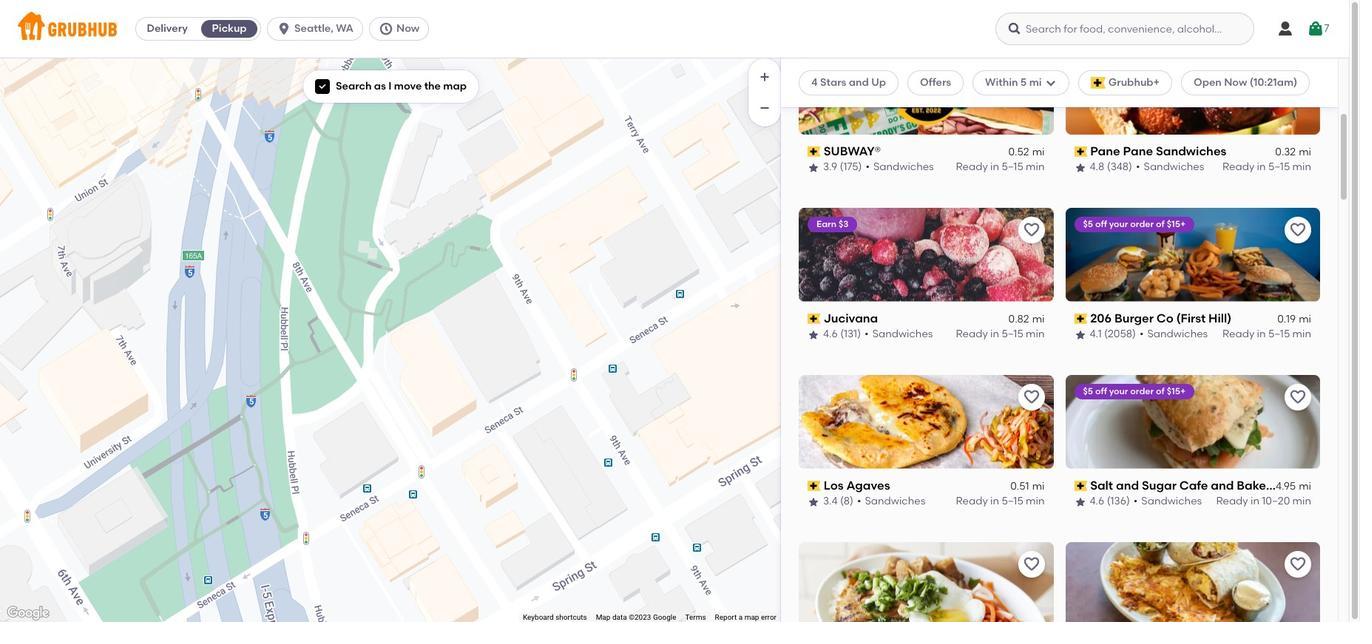 Task type: vqa. For each thing, say whether or not it's contained in the screenshot.
READY IN 5–15 MIN associated with 206 Burger Co (First Hill)
yes



Task type: locate. For each thing, give the bounding box(es) containing it.
proceed to checkout
[[1170, 568, 1277, 581]]

2 off from the top
[[1096, 386, 1107, 396]]

10–20
[[1262, 495, 1290, 508]]

1 vertical spatial subscription pass image
[[1075, 481, 1088, 491]]

keyboard
[[523, 613, 554, 622]]

0 horizontal spatial 4.6
[[823, 328, 838, 341]]

2 $15+ from the top
[[1167, 386, 1186, 396]]

1 vertical spatial of
[[1156, 386, 1165, 396]]

los agaves logo image
[[799, 375, 1054, 469]]

ready in 5–15 min down 0.82
[[956, 328, 1045, 341]]

1 vertical spatial off
[[1096, 386, 1107, 396]]

and left up at the right
[[849, 76, 869, 89]]

• right (131)
[[865, 328, 869, 341]]

$15+
[[1167, 219, 1186, 229], [1167, 386, 1186, 396]]

map right the
[[443, 80, 467, 92]]

$5 off your order of $15+
[[1084, 219, 1186, 229], [1084, 386, 1186, 396]]

in
[[991, 161, 1000, 174], [1257, 161, 1266, 174], [991, 328, 1000, 341], [1257, 328, 1266, 341], [991, 495, 1000, 508], [1251, 495, 1260, 508]]

2 subscription pass image from the top
[[1075, 481, 1088, 491]]

1 your from the top
[[1110, 219, 1129, 229]]

star icon image left 3.4
[[808, 496, 820, 508]]

• sandwiches right (131)
[[865, 328, 933, 341]]

• right (175)
[[866, 161, 870, 174]]

0 vertical spatial of
[[1156, 219, 1165, 229]]

ready in 5–15 min down 0.52 at the right of the page
[[956, 161, 1045, 174]]

subscription pass image right 0.52 mi
[[1075, 147, 1088, 157]]

pane up 4.8 (348)
[[1091, 144, 1121, 158]]

bakery
[[1237, 479, 1278, 493]]

1 horizontal spatial 4.6
[[1090, 495, 1105, 508]]

order down (2058)
[[1131, 386, 1154, 396]]

ready in 5–15 min for 206 burger co (first hill)
[[1223, 328, 1312, 341]]

$5 down '4.1'
[[1084, 386, 1094, 396]]

of for co
[[1156, 219, 1165, 229]]

star icon image left '4.1'
[[1075, 329, 1086, 341]]

subscription pass image for los agaves
[[808, 481, 821, 491]]

$5 off your order of $15+ down (348)
[[1084, 219, 1186, 229]]

up
[[872, 76, 886, 89]]

now up move
[[397, 22, 420, 35]]

5–15 down 0.82
[[1002, 328, 1024, 341]]

5–15 down the 0.32
[[1269, 161, 1290, 174]]

off
[[1096, 219, 1107, 229], [1096, 386, 1107, 396]]

star icon image left 4.6 (131)
[[808, 329, 820, 341]]

0 vertical spatial your
[[1110, 219, 1129, 229]]

2 horizontal spatial svg image
[[1307, 20, 1325, 38]]

jucivana logo image
[[799, 208, 1054, 302]]

1 vertical spatial 4.6
[[1090, 495, 1105, 508]]

off for salt
[[1096, 386, 1107, 396]]

mi right 0.51
[[1033, 480, 1045, 493]]

0 horizontal spatial svg image
[[277, 21, 292, 36]]

min down 0.51 mi
[[1026, 495, 1045, 508]]

Search for food, convenience, alcohol... search field
[[996, 13, 1255, 45]]

los agaves
[[824, 479, 890, 493]]

error
[[761, 613, 777, 622]]

0 vertical spatial off
[[1096, 219, 1107, 229]]

now
[[397, 22, 420, 35], [1225, 76, 1248, 89]]

mi right "5"
[[1030, 76, 1042, 89]]

star icon image left 4.8
[[1075, 162, 1086, 174]]

1 horizontal spatial svg image
[[1008, 21, 1022, 36]]

4.6 (131)
[[823, 328, 861, 341]]

2 of from the top
[[1156, 386, 1165, 396]]

ready in 5–15 min down the 0.32
[[1223, 161, 1312, 174]]

0 horizontal spatial pane
[[1091, 144, 1121, 158]]

• sandwiches for los agaves
[[857, 495, 926, 508]]

1 vertical spatial $5
[[1084, 386, 1094, 396]]

mi right '0.19'
[[1299, 313, 1312, 326]]

sandwiches down salt and sugar cafe and bakery
[[1142, 495, 1202, 508]]

• sandwiches for jucivana
[[865, 328, 933, 341]]

• for pane pane sandwiches
[[1136, 161, 1141, 174]]

as
[[374, 80, 386, 92]]

save this restaurant image for the cracklemi cafe fremont logo
[[1023, 555, 1041, 573]]

mi right 0.82
[[1033, 313, 1045, 326]]

2 $5 off your order of $15+ from the top
[[1084, 386, 1186, 396]]

• right (136)
[[1134, 495, 1138, 508]]

and up (136)
[[1116, 479, 1139, 493]]

star icon image for pane pane sandwiches
[[1075, 162, 1086, 174]]

pane up (348)
[[1124, 144, 1154, 158]]

4.6 down salt
[[1090, 495, 1105, 508]]

star icon image left 3.9
[[808, 162, 820, 174]]

svg image right "5"
[[1045, 77, 1057, 89]]

1 subscription pass image from the top
[[1075, 147, 1088, 157]]

your for and
[[1110, 386, 1129, 396]]

0 vertical spatial 4.6
[[823, 328, 838, 341]]

ready for salt and sugar cafe and bakery
[[1217, 495, 1249, 508]]

data
[[613, 613, 627, 622]]

your
[[1110, 219, 1129, 229], [1110, 386, 1129, 396]]

now button
[[369, 17, 435, 41]]

report a map error link
[[715, 613, 777, 622]]

0 horizontal spatial now
[[397, 22, 420, 35]]

min for subway®
[[1026, 161, 1045, 174]]

1 vertical spatial order
[[1131, 386, 1154, 396]]

svg image right "wa"
[[379, 21, 394, 36]]

mi for 206 burger co (first hill)
[[1299, 313, 1312, 326]]

min down 0.82 mi
[[1026, 328, 1045, 341]]

4.95 mi
[[1276, 480, 1312, 493]]

ravenna's varsity restaurant logo image
[[1066, 542, 1321, 622]]

wa
[[336, 22, 354, 35]]

5–15 down 0.51
[[1002, 495, 1024, 508]]

subscription pass image for salt and sugar cafe and bakery
[[1075, 481, 1088, 491]]

within 5 mi
[[986, 76, 1042, 89]]

1 vertical spatial $5 off your order of $15+
[[1084, 386, 1186, 396]]

0 vertical spatial $5
[[1084, 219, 1094, 229]]

min down 0.32 mi
[[1293, 161, 1312, 174]]

mi for los agaves
[[1033, 480, 1045, 493]]

2 horizontal spatial and
[[1211, 479, 1234, 493]]

$5 for salt
[[1084, 386, 1094, 396]]

save this restaurant image
[[1290, 221, 1307, 239], [1023, 388, 1041, 406], [1023, 555, 1041, 573], [1290, 555, 1307, 573]]

google
[[653, 613, 677, 622]]

0 vertical spatial subscription pass image
[[1075, 147, 1088, 157]]

proceed
[[1170, 568, 1212, 581]]

jucivana
[[824, 311, 878, 326]]

2 order from the top
[[1131, 386, 1154, 396]]

1 horizontal spatial now
[[1225, 76, 1248, 89]]

ready for pane pane sandwiches
[[1223, 161, 1255, 174]]

0 horizontal spatial map
[[443, 80, 467, 92]]

4.95
[[1276, 480, 1296, 493]]

ready in 5–15 min for subway®
[[956, 161, 1045, 174]]

• sandwiches for 206 burger co (first hill)
[[1140, 328, 1208, 341]]

• sandwiches down sugar
[[1134, 495, 1202, 508]]

1 vertical spatial now
[[1225, 76, 1248, 89]]

off down 4.8
[[1096, 219, 1107, 229]]

0.52
[[1009, 146, 1030, 159]]

• sandwiches for subway®
[[866, 161, 934, 174]]

4.6 left (131)
[[823, 328, 838, 341]]

ready
[[956, 161, 988, 174], [1223, 161, 1255, 174], [956, 328, 988, 341], [1223, 328, 1255, 341], [956, 495, 988, 508], [1217, 495, 1249, 508]]

sandwiches for 206 burger co (first hill)
[[1148, 328, 1208, 341]]

1 $5 off your order of $15+ from the top
[[1084, 219, 1186, 229]]

ready in 5–15 min down '0.19'
[[1223, 328, 1312, 341]]

pane
[[1091, 144, 1121, 158], [1124, 144, 1154, 158]]

4 stars and up
[[812, 76, 886, 89]]

mi right 4.95
[[1299, 480, 1312, 493]]

7
[[1325, 22, 1330, 35]]

• sandwiches for salt and sugar cafe and bakery
[[1134, 495, 1202, 508]]

of down pane pane sandwiches
[[1156, 219, 1165, 229]]

save this restaurant image
[[1023, 54, 1041, 72], [1290, 54, 1307, 72], [1023, 221, 1041, 239], [1290, 388, 1307, 406]]

min
[[1026, 161, 1045, 174], [1293, 161, 1312, 174], [1026, 328, 1045, 341], [1293, 328, 1312, 341], [1026, 495, 1045, 508], [1293, 495, 1312, 508]]

subscription pass image
[[1075, 147, 1088, 157], [1075, 481, 1088, 491]]

•
[[866, 161, 870, 174], [1136, 161, 1141, 174], [865, 328, 869, 341], [1140, 328, 1144, 341], [857, 495, 862, 508], [1134, 495, 1138, 508]]

svg image inside seattle, wa button
[[277, 21, 292, 36]]

subscription pass image left salt
[[1075, 481, 1088, 491]]

1 of from the top
[[1156, 219, 1165, 229]]

0 vertical spatial order
[[1131, 219, 1154, 229]]

sandwiches right (175)
[[874, 161, 934, 174]]

sandwiches right (131)
[[873, 328, 933, 341]]

• sandwiches down co
[[1140, 328, 1208, 341]]

your down (2058)
[[1110, 386, 1129, 396]]

keyboard shortcuts
[[523, 613, 587, 622]]

terms link
[[685, 613, 706, 622]]

1 vertical spatial $15+
[[1167, 386, 1186, 396]]

mi for jucivana
[[1033, 313, 1045, 326]]

• for los agaves
[[857, 495, 862, 508]]

ready for 206 burger co (first hill)
[[1223, 328, 1255, 341]]

ready for jucivana
[[956, 328, 988, 341]]

0.19 mi
[[1278, 313, 1312, 326]]

star icon image
[[808, 162, 820, 174], [1075, 162, 1086, 174], [808, 329, 820, 341], [1075, 329, 1086, 341], [808, 496, 820, 508], [1075, 496, 1086, 508]]

2 your from the top
[[1110, 386, 1129, 396]]

agaves
[[847, 479, 890, 493]]

min down 0.19 mi
[[1293, 328, 1312, 341]]

4.8
[[1090, 161, 1105, 174]]

• sandwiches down pane pane sandwiches
[[1136, 161, 1205, 174]]

now right open
[[1225, 76, 1248, 89]]

ready in 5–15 min down 0.51
[[956, 495, 1045, 508]]

4.6
[[823, 328, 838, 341], [1090, 495, 1105, 508]]

subscription pass image left los
[[808, 481, 821, 491]]

subscription pass image left subway®
[[808, 147, 821, 157]]

star icon image for los agaves
[[808, 496, 820, 508]]

5–15 down '0.19'
[[1269, 328, 1290, 341]]

$5 down 4.8
[[1084, 219, 1094, 229]]

0.51 mi
[[1011, 480, 1045, 493]]

cracklemi cafe fremont logo image
[[799, 542, 1054, 622]]

4.6 (136)
[[1090, 495, 1130, 508]]

$5 off your order of $15+ for burger
[[1084, 219, 1186, 229]]

1 vertical spatial map
[[745, 613, 759, 622]]

5–15 for pane pane sandwiches
[[1269, 161, 1290, 174]]

$15+ for sugar
[[1167, 386, 1186, 396]]

subscription pass image left jucivana
[[808, 314, 821, 324]]

sandwiches down co
[[1148, 328, 1208, 341]]

min for salt and sugar cafe and bakery
[[1293, 495, 1312, 508]]

• sandwiches down agaves
[[857, 495, 926, 508]]

• for 206 burger co (first hill)
[[1140, 328, 1144, 341]]

(175)
[[840, 161, 862, 174]]

map right a
[[745, 613, 759, 622]]

delivery button
[[136, 17, 198, 41]]

5–15 down 0.52 at the right of the page
[[1002, 161, 1024, 174]]

5–15
[[1002, 161, 1024, 174], [1269, 161, 1290, 174], [1002, 328, 1024, 341], [1269, 328, 1290, 341], [1002, 495, 1024, 508]]

2 $5 from the top
[[1084, 386, 1094, 396]]

0 vertical spatial now
[[397, 22, 420, 35]]

(348)
[[1107, 161, 1133, 174]]

(136)
[[1107, 495, 1130, 508]]

(8)
[[840, 495, 854, 508]]

svg image for 7
[[1307, 20, 1325, 38]]

svg image
[[1307, 20, 1325, 38], [277, 21, 292, 36], [1008, 21, 1022, 36]]

0 vertical spatial $15+
[[1167, 219, 1186, 229]]

• sandwiches
[[866, 161, 934, 174], [1136, 161, 1205, 174], [865, 328, 933, 341], [1140, 328, 1208, 341], [857, 495, 926, 508], [1134, 495, 1202, 508]]

star icon image for subway®
[[808, 162, 820, 174]]

1 $5 from the top
[[1084, 219, 1094, 229]]

subscription pass image
[[808, 147, 821, 157], [808, 314, 821, 324], [1075, 314, 1088, 324], [808, 481, 821, 491]]

1 horizontal spatial pane
[[1124, 144, 1154, 158]]

star icon image left 4.6 (136)
[[1075, 496, 1086, 508]]

• right (8)
[[857, 495, 862, 508]]

mi right the 0.32
[[1299, 146, 1312, 159]]

svg image left search
[[318, 82, 327, 91]]

1 vertical spatial your
[[1110, 386, 1129, 396]]

svg image inside the 7 button
[[1307, 20, 1325, 38]]

and right cafe
[[1211, 479, 1234, 493]]

in for salt and sugar cafe and bakery
[[1251, 495, 1260, 508]]

of
[[1156, 219, 1165, 229], [1156, 386, 1165, 396]]

grubhub plus flag logo image
[[1091, 77, 1106, 89]]

a
[[739, 613, 743, 622]]

• right (348)
[[1136, 161, 1141, 174]]

4.6 for salt and sugar cafe and bakery
[[1090, 495, 1105, 508]]

map
[[443, 80, 467, 92], [745, 613, 759, 622]]

$5 for 206
[[1084, 219, 1094, 229]]

1 horizontal spatial and
[[1116, 479, 1139, 493]]

• down burger
[[1140, 328, 1144, 341]]

206 burger co (first hill)
[[1091, 311, 1232, 326]]

5
[[1021, 76, 1027, 89]]

hill)
[[1209, 311, 1232, 326]]

0 vertical spatial map
[[443, 80, 467, 92]]

and
[[849, 76, 869, 89], [1116, 479, 1139, 493], [1211, 479, 1234, 493]]

sandwiches down agaves
[[865, 495, 926, 508]]

1 off from the top
[[1096, 219, 1107, 229]]

1 $15+ from the top
[[1167, 219, 1186, 229]]

0.32
[[1276, 146, 1296, 159]]

min down 0.52 mi
[[1026, 161, 1045, 174]]

save this restaurant button
[[1018, 50, 1045, 76], [1285, 50, 1312, 76], [1018, 217, 1045, 243], [1285, 217, 1312, 243], [1018, 384, 1045, 411], [1285, 384, 1312, 411], [1018, 551, 1045, 578], [1285, 551, 1312, 578]]

min for pane pane sandwiches
[[1293, 161, 1312, 174]]

0.82 mi
[[1009, 313, 1045, 326]]

0.82
[[1009, 313, 1030, 326]]

ready in 5–15 min for los agaves
[[956, 495, 1045, 508]]

in for pane pane sandwiches
[[1257, 161, 1266, 174]]

1 order from the top
[[1131, 219, 1154, 229]]

0.52 mi
[[1009, 146, 1045, 159]]

sugar
[[1142, 479, 1177, 493]]

sandwiches down pane pane sandwiches
[[1144, 161, 1205, 174]]

$5 off your order of $15+ down (2058)
[[1084, 386, 1186, 396]]

order down (348)
[[1131, 219, 1154, 229]]

mi right 0.52 at the right of the page
[[1033, 146, 1045, 159]]

pane pane sandwiches logo image
[[1066, 41, 1321, 135]]

your down (348)
[[1110, 219, 1129, 229]]

(2058)
[[1105, 328, 1136, 341]]

min down 4.95 mi
[[1293, 495, 1312, 508]]

in for 206 burger co (first hill)
[[1257, 328, 1266, 341]]

of down 206 burger co (first hill)
[[1156, 386, 1165, 396]]

0 horizontal spatial and
[[849, 76, 869, 89]]

3.9
[[823, 161, 838, 174]]

svg image
[[1277, 20, 1295, 38], [379, 21, 394, 36], [1045, 77, 1057, 89], [318, 82, 327, 91]]

subscription pass image left 206
[[1075, 314, 1088, 324]]

0 vertical spatial $5 off your order of $15+
[[1084, 219, 1186, 229]]

off down '4.1'
[[1096, 386, 1107, 396]]

mi for pane pane sandwiches
[[1299, 146, 1312, 159]]

• sandwiches right (175)
[[866, 161, 934, 174]]



Task type: describe. For each thing, give the bounding box(es) containing it.
order for and
[[1131, 386, 1154, 396]]

svg image left the 7 button
[[1277, 20, 1295, 38]]

4
[[812, 76, 818, 89]]

5–15 for subway®
[[1002, 161, 1024, 174]]

co
[[1157, 311, 1174, 326]]

the
[[424, 80, 441, 92]]

4.6 for jucivana
[[823, 328, 838, 341]]

map region
[[0, 0, 957, 622]]

to
[[1215, 568, 1225, 581]]

min for jucivana
[[1026, 328, 1045, 341]]

search
[[336, 80, 372, 92]]

in for jucivana
[[991, 328, 1000, 341]]

0.32 mi
[[1276, 146, 1312, 159]]

i
[[389, 80, 392, 92]]

proceed to checkout button
[[1124, 562, 1322, 588]]

salt and sugar cafe and bakery logo image
[[1066, 375, 1321, 469]]

map data ©2023 google
[[596, 613, 677, 622]]

• for salt and sugar cafe and bakery
[[1134, 495, 1138, 508]]

plus icon image
[[758, 70, 772, 84]]

keyboard shortcuts button
[[523, 613, 587, 622]]

min for 206 burger co (first hill)
[[1293, 328, 1312, 341]]

(131)
[[841, 328, 861, 341]]

salt
[[1091, 479, 1114, 493]]

subscription pass image for pane pane sandwiches
[[1075, 147, 1088, 157]]

within
[[986, 76, 1018, 89]]

grubhub+
[[1109, 76, 1160, 89]]

(first
[[1177, 311, 1206, 326]]

pickup button
[[198, 17, 261, 41]]

report a map error
[[715, 613, 777, 622]]

ready in 5–15 min for pane pane sandwiches
[[1223, 161, 1312, 174]]

save this restaurant image for ravenna's varsity restaurant logo
[[1290, 555, 1307, 573]]

open
[[1194, 76, 1222, 89]]

7 button
[[1307, 16, 1330, 42]]

sandwiches for pane pane sandwiches
[[1144, 161, 1205, 174]]

open now (10:21am)
[[1194, 76, 1298, 89]]

delivery
[[147, 22, 188, 35]]

(10:21am)
[[1250, 76, 1298, 89]]

of for sugar
[[1156, 386, 1165, 396]]

seattle, wa
[[295, 22, 354, 35]]

sandwiches for los agaves
[[865, 495, 926, 508]]

ready for los agaves
[[956, 495, 988, 508]]

sandwiches for salt and sugar cafe and bakery
[[1142, 495, 1202, 508]]

seattle,
[[295, 22, 334, 35]]

terms
[[685, 613, 706, 622]]

seattle, wa button
[[267, 17, 369, 41]]

google image
[[4, 604, 53, 622]]

mi for salt and sugar cafe and bakery
[[1299, 480, 1312, 493]]

• for subway®
[[866, 161, 870, 174]]

subscription pass image for 206 burger co (first hill)
[[1075, 314, 1088, 324]]

3.4
[[823, 495, 838, 508]]

3.4 (8)
[[823, 495, 854, 508]]

cafe
[[1180, 479, 1209, 493]]

sandwiches for jucivana
[[873, 328, 933, 341]]

checkout
[[1228, 568, 1277, 581]]

move
[[394, 80, 422, 92]]

minus icon image
[[758, 101, 772, 115]]

5–15 for 206 burger co (first hill)
[[1269, 328, 1290, 341]]

subscription pass image for subway®
[[808, 147, 821, 157]]

burger
[[1115, 311, 1154, 326]]

order for burger
[[1131, 219, 1154, 229]]

earn
[[817, 219, 837, 229]]

©2023
[[629, 613, 651, 622]]

$15+ for co
[[1167, 219, 1186, 229]]

0.51
[[1011, 480, 1030, 493]]

offers
[[920, 76, 952, 89]]

subscription pass image for jucivana
[[808, 314, 821, 324]]

• for jucivana
[[865, 328, 869, 341]]

ready for subway®
[[956, 161, 988, 174]]

$3
[[839, 219, 849, 229]]

main navigation navigation
[[0, 0, 1349, 58]]

in for los agaves
[[991, 495, 1000, 508]]

now inside "button"
[[397, 22, 420, 35]]

• sandwiches for pane pane sandwiches
[[1136, 161, 1205, 174]]

earn $3
[[817, 219, 849, 229]]

pane pane sandwiches
[[1091, 144, 1227, 158]]

2 pane from the left
[[1124, 144, 1154, 158]]

in for subway®
[[991, 161, 1000, 174]]

ready in 10–20 min
[[1217, 495, 1312, 508]]

los
[[824, 479, 844, 493]]

your for burger
[[1110, 219, 1129, 229]]

off for 206
[[1096, 219, 1107, 229]]

mi for subway®
[[1033, 146, 1045, 159]]

4.1 (2058)
[[1090, 328, 1136, 341]]

stars
[[821, 76, 847, 89]]

svg image inside now "button"
[[379, 21, 394, 36]]

shortcuts
[[556, 613, 587, 622]]

3.9 (175)
[[823, 161, 862, 174]]

ready in 5–15 min for jucivana
[[956, 328, 1045, 341]]

sandwiches for subway®
[[874, 161, 934, 174]]

star icon image for salt and sugar cafe and bakery
[[1075, 496, 1086, 508]]

4.1
[[1090, 328, 1102, 341]]

min for los agaves
[[1026, 495, 1045, 508]]

4.8 (348)
[[1090, 161, 1133, 174]]

1 pane from the left
[[1091, 144, 1121, 158]]

map
[[596, 613, 611, 622]]

svg image for seattle, wa
[[277, 21, 292, 36]]

report
[[715, 613, 737, 622]]

$5 off your order of $15+ for and
[[1084, 386, 1186, 396]]

206
[[1091, 311, 1112, 326]]

star icon image for 206 burger co (first hill)
[[1075, 329, 1086, 341]]

5–15 for los agaves
[[1002, 495, 1024, 508]]

subway®
[[824, 144, 881, 158]]

206 burger co (first hill) logo image
[[1066, 208, 1321, 302]]

sandwiches down the pane pane sandwiches logo
[[1156, 144, 1227, 158]]

5–15 for jucivana
[[1002, 328, 1024, 341]]

1 horizontal spatial map
[[745, 613, 759, 622]]

salt and sugar cafe and bakery
[[1091, 479, 1278, 493]]

0.19
[[1278, 313, 1296, 326]]

search as i move the map
[[336, 80, 467, 92]]

save this restaurant image for los agaves logo
[[1023, 388, 1041, 406]]

subway® logo image
[[799, 41, 1054, 135]]

star icon image for jucivana
[[808, 329, 820, 341]]

pickup
[[212, 22, 247, 35]]



